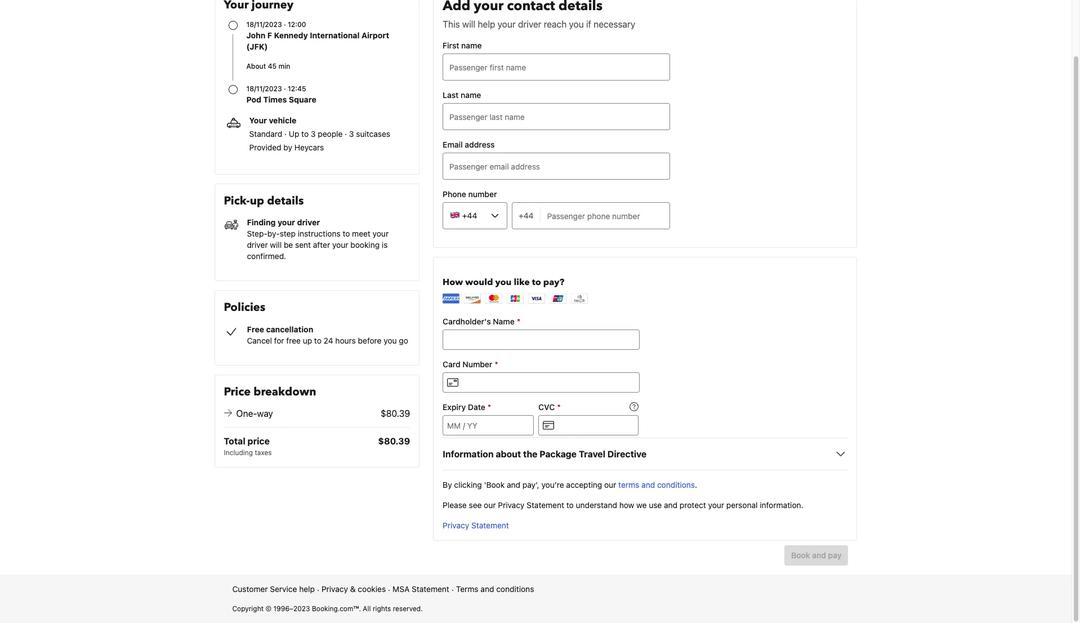 Task type: locate. For each thing, give the bounding box(es) containing it.
one-way
[[236, 408, 273, 419]]

by
[[284, 143, 292, 152]]

2 vertical spatial privacy
[[322, 584, 348, 594]]

0 horizontal spatial you
[[384, 336, 397, 345]]

will down by-
[[270, 240, 282, 250]]

0 horizontal spatial help
[[299, 584, 315, 594]]

about
[[247, 62, 266, 70]]

3 right people
[[349, 129, 354, 139]]

our right "see"
[[484, 500, 496, 510]]

Phone number telephone field
[[541, 202, 671, 229]]

driver up instructions
[[297, 218, 320, 227]]

1 vertical spatial driver
[[297, 218, 320, 227]]

1 vertical spatial help
[[299, 584, 315, 594]]

1 vertical spatial conditions
[[497, 584, 534, 594]]

1 vertical spatial will
[[270, 240, 282, 250]]

statement
[[527, 500, 565, 510], [472, 521, 509, 530], [412, 584, 450, 594]]

reserved.
[[393, 605, 423, 613]]

&
[[350, 584, 356, 594]]

free
[[286, 336, 301, 345]]

free cancellation cancel for free up to 24 hours before you go
[[247, 324, 408, 345]]

free
[[247, 324, 264, 334]]

heycars
[[295, 143, 324, 152]]

1 horizontal spatial up
[[303, 336, 312, 345]]

conditions right terms
[[497, 584, 534, 594]]

1 vertical spatial you
[[384, 336, 397, 345]]

travel
[[579, 449, 606, 459]]

copyright
[[232, 605, 264, 613]]

and
[[507, 480, 521, 490], [642, 480, 655, 490], [664, 500, 678, 510], [813, 550, 827, 560], [481, 584, 494, 594]]

be
[[284, 240, 293, 250]]

finding your driver step-by-step instructions to meet your driver will be sent after your booking is confirmed.
[[247, 218, 389, 261]]

0 vertical spatial 18/11/2023
[[247, 20, 282, 29]]

1 horizontal spatial you
[[569, 19, 584, 29]]

1 vertical spatial privacy
[[443, 521, 470, 530]]

1 horizontal spatial driver
[[297, 218, 320, 227]]

0 horizontal spatial 3
[[311, 129, 316, 139]]

0 horizontal spatial will
[[270, 240, 282, 250]]

linked travel agreement information, click here to open element
[[443, 447, 826, 461]]

·
[[284, 20, 286, 29], [284, 85, 286, 93], [285, 129, 287, 139], [345, 129, 347, 139]]

up right free
[[303, 336, 312, 345]]

to left meet
[[343, 229, 350, 239]]

statement for msa statement
[[412, 584, 450, 594]]

12:45
[[288, 85, 306, 93]]

address
[[465, 140, 495, 149]]

2 18/11/2023 from the top
[[247, 85, 282, 93]]

1 horizontal spatial statement
[[472, 521, 509, 530]]

price
[[224, 384, 251, 399]]

meet
[[352, 229, 371, 239]]

up
[[250, 193, 264, 208], [303, 336, 312, 345]]

last
[[443, 90, 459, 100]]

help
[[478, 19, 496, 29], [299, 584, 315, 594]]

1 18/11/2023 from the top
[[247, 20, 282, 29]]

privacy left &
[[322, 584, 348, 594]]

18/11/2023 up pod
[[247, 85, 282, 93]]

· left 12:45 timer
[[284, 85, 286, 93]]

standard
[[249, 129, 282, 139]]

0 horizontal spatial driver
[[247, 240, 268, 250]]

conditions inside terms and conditions link
[[497, 584, 534, 594]]

18/11/2023
[[247, 20, 282, 29], [247, 85, 282, 93]]

1 horizontal spatial will
[[463, 19, 476, 29]]

people
[[318, 129, 343, 139]]

finding
[[247, 218, 276, 227]]

0 vertical spatial statement
[[527, 500, 565, 510]]

you're
[[542, 480, 564, 490]]

price
[[248, 436, 270, 446]]

confirmed.
[[247, 252, 286, 261]]

your
[[249, 116, 267, 125]]

booking
[[351, 240, 380, 250]]

0 vertical spatial you
[[569, 19, 584, 29]]

provided
[[249, 143, 281, 152]]

book and pay
[[792, 550, 842, 560]]

to inside finding your driver step-by-step instructions to meet your driver will be sent after your booking is confirmed.
[[343, 229, 350, 239]]

to left the 24
[[314, 336, 322, 345]]

our left terms
[[605, 480, 617, 490]]

about 45 min
[[247, 62, 290, 70]]

0 vertical spatial privacy
[[498, 500, 525, 510]]

statement down you're
[[527, 500, 565, 510]]

cancellation
[[266, 324, 313, 334]]

help for will
[[478, 19, 496, 29]]

18/11/2023 up f
[[247, 20, 282, 29]]

0 horizontal spatial up
[[250, 193, 264, 208]]

customer service help link
[[232, 584, 315, 595]]

copyright © 1996–2023 booking.com™. all rights reserved.
[[232, 605, 423, 613]]

1 3 from the left
[[311, 129, 316, 139]]

1 horizontal spatial 3
[[349, 129, 354, 139]]

information
[[443, 449, 494, 459]]

1 horizontal spatial our
[[605, 480, 617, 490]]

phone number
[[443, 189, 497, 199]]

help right service
[[299, 584, 315, 594]]

breakdown
[[254, 384, 316, 399]]

to right up
[[302, 129, 309, 139]]

statement down "see"
[[472, 521, 509, 530]]

terms and conditions
[[456, 584, 534, 594]]

0 horizontal spatial privacy
[[322, 584, 348, 594]]

customer
[[232, 584, 268, 594]]

help up first name
[[478, 19, 496, 29]]

.
[[695, 480, 698, 490]]

3
[[311, 129, 316, 139], [349, 129, 354, 139]]

privacy down 'book
[[498, 500, 525, 510]]

john
[[247, 30, 266, 40]]

· left up
[[285, 129, 287, 139]]

driver left reach
[[518, 19, 542, 29]]

12:00 timer
[[288, 20, 306, 29]]

will
[[463, 19, 476, 29], [270, 240, 282, 250]]

directive
[[608, 449, 647, 459]]

you left go
[[384, 336, 397, 345]]

1 vertical spatial statement
[[472, 521, 509, 530]]

your right protect
[[709, 500, 725, 510]]

to inside your vehicle standard · up to 3 people · 3 suitcases provided by heycars
[[302, 129, 309, 139]]

airport
[[362, 30, 389, 40]]

2 vertical spatial statement
[[412, 584, 450, 594]]

email
[[443, 140, 463, 149]]

will inside finding your driver step-by-step instructions to meet your driver will be sent after your booking is confirmed.
[[270, 240, 282, 250]]

statement right msa
[[412, 584, 450, 594]]

our
[[605, 480, 617, 490], [484, 500, 496, 510]]

18/11/2023 inside the 18/11/2023 · 12:45 pod times square
[[247, 85, 282, 93]]

about
[[496, 449, 521, 459]]

12:45 timer
[[288, 85, 306, 93]]

last name
[[443, 90, 481, 100]]

how
[[620, 500, 635, 510]]

1 vertical spatial name
[[461, 90, 481, 100]]

will right this
[[463, 19, 476, 29]]

0 vertical spatial help
[[478, 19, 496, 29]]

1 horizontal spatial conditions
[[658, 480, 695, 490]]

privacy statement link
[[443, 521, 509, 530]]

1 horizontal spatial privacy
[[443, 521, 470, 530]]

pay
[[829, 550, 842, 560]]

18/11/2023 inside 18/11/2023 · 12:00 john f kennedy international airport (jfk)
[[247, 20, 282, 29]]

privacy down "please"
[[443, 521, 470, 530]]

name for last name
[[461, 90, 481, 100]]

phone
[[443, 189, 467, 199]]

reach
[[544, 19, 567, 29]]

conditions up protect
[[658, 480, 695, 490]]

msa statement
[[393, 584, 450, 594]]

all
[[363, 605, 371, 613]]

to inside 'free cancellation cancel for free up to 24 hours before you go'
[[314, 336, 322, 345]]

1 vertical spatial 18/11/2023
[[247, 85, 282, 93]]

customer service help
[[232, 584, 315, 594]]

1996–2023
[[274, 605, 310, 613]]

1 horizontal spatial help
[[478, 19, 496, 29]]

suitcases
[[356, 129, 391, 139]]

your
[[498, 19, 516, 29], [278, 218, 295, 227], [373, 229, 389, 239], [332, 240, 348, 250], [709, 500, 725, 510]]

name right last
[[461, 90, 481, 100]]

kennedy
[[274, 30, 308, 40]]

personal
[[727, 500, 758, 510]]

you inside 'free cancellation cancel for free up to 24 hours before you go'
[[384, 336, 397, 345]]

up
[[289, 129, 299, 139]]

· left the 12:00 on the top left of the page
[[284, 20, 286, 29]]

information about the package travel directive
[[443, 449, 647, 459]]

45
[[268, 62, 277, 70]]

please
[[443, 500, 467, 510]]

0 horizontal spatial conditions
[[497, 584, 534, 594]]

1 vertical spatial up
[[303, 336, 312, 345]]

3 up heycars
[[311, 129, 316, 139]]

msa
[[393, 584, 410, 594]]

driver down "step-"
[[247, 240, 268, 250]]

circle empty image
[[228, 85, 237, 94]]

instructions
[[298, 229, 341, 239]]

18/11/2023 for john
[[247, 20, 282, 29]]

privacy
[[498, 500, 525, 510], [443, 521, 470, 530], [322, 584, 348, 594]]

0 vertical spatial driver
[[518, 19, 542, 29]]

1 vertical spatial our
[[484, 500, 496, 510]]

msa statement link
[[393, 584, 450, 595]]

0 horizontal spatial statement
[[412, 584, 450, 594]]

up up "finding"
[[250, 193, 264, 208]]

you left if
[[569, 19, 584, 29]]

rights
[[373, 605, 391, 613]]

see
[[469, 500, 482, 510]]

0 vertical spatial name
[[462, 41, 482, 50]]

we
[[637, 500, 647, 510]]

use
[[649, 500, 662, 510]]

name right first on the top left of the page
[[462, 41, 482, 50]]

conditions
[[658, 480, 695, 490], [497, 584, 534, 594]]



Task type: describe. For each thing, give the bounding box(es) containing it.
'book
[[484, 480, 505, 490]]

before
[[358, 336, 382, 345]]

for
[[274, 336, 284, 345]]

privacy & cookies
[[322, 584, 386, 594]]

necessary
[[594, 19, 636, 29]]

18/11/2023 · 12:00 john f kennedy international airport (jfk)
[[247, 20, 389, 51]]

way
[[257, 408, 273, 419]]

is
[[382, 240, 388, 250]]

©
[[266, 605, 272, 613]]

book
[[792, 550, 811, 560]]

name for first name
[[462, 41, 482, 50]]

information about the package travel directive button
[[443, 447, 848, 461]]

terms
[[456, 584, 479, 594]]

2 horizontal spatial statement
[[527, 500, 565, 510]]

terms and conditions link
[[619, 480, 695, 490]]

· inside 18/11/2023 · 12:00 john f kennedy international airport (jfk)
[[284, 20, 286, 29]]

+44
[[519, 211, 534, 220]]

privacy statement
[[443, 521, 509, 530]]

details
[[267, 193, 304, 208]]

book and pay button
[[785, 545, 849, 566]]

terms and conditions link
[[456, 584, 534, 595]]

one-
[[236, 408, 257, 419]]

Last name text field
[[443, 103, 671, 130]]

Email address email field
[[443, 153, 671, 180]]

step-
[[247, 229, 268, 239]]

pick-up details
[[224, 193, 304, 208]]

privacy & cookies link
[[322, 584, 386, 595]]

0 vertical spatial our
[[605, 480, 617, 490]]

f
[[268, 30, 272, 40]]

clicking
[[454, 480, 482, 490]]

and inside button
[[813, 550, 827, 560]]

First name text field
[[443, 54, 671, 81]]

2 3 from the left
[[349, 129, 354, 139]]

first
[[443, 41, 460, 50]]

2 vertical spatial driver
[[247, 240, 268, 250]]

accepting
[[566, 480, 602, 490]]

protect
[[680, 500, 706, 510]]

by-
[[268, 229, 280, 239]]

2 horizontal spatial driver
[[518, 19, 542, 29]]

hours
[[335, 336, 356, 345]]

your right after
[[332, 240, 348, 250]]

times
[[263, 95, 287, 104]]

first name
[[443, 41, 482, 50]]

· right people
[[345, 129, 347, 139]]

pick-
[[224, 193, 250, 208]]

square
[[289, 95, 317, 104]]

vehicle
[[269, 116, 297, 125]]

if
[[586, 19, 592, 29]]

0 vertical spatial $80.39
[[381, 408, 410, 419]]

0 horizontal spatial our
[[484, 500, 496, 510]]

price breakdown
[[224, 384, 316, 399]]

circle empty image
[[228, 21, 237, 30]]

pod
[[247, 95, 261, 104]]

go
[[399, 336, 408, 345]]

this
[[443, 19, 460, 29]]

international
[[310, 30, 360, 40]]

terms
[[619, 480, 640, 490]]

package
[[540, 449, 577, 459]]

number
[[469, 189, 497, 199]]

booking.com™.
[[312, 605, 361, 613]]

0 vertical spatial conditions
[[658, 480, 695, 490]]

statement for privacy statement
[[472, 521, 509, 530]]

email address
[[443, 140, 495, 149]]

this will help your driver reach you if necessary
[[443, 19, 636, 29]]

including
[[224, 448, 253, 457]]

2 horizontal spatial privacy
[[498, 500, 525, 510]]

· inside the 18/11/2023 · 12:45 pod times square
[[284, 85, 286, 93]]

privacy for privacy & cookies
[[322, 584, 348, 594]]

taxes
[[255, 448, 272, 457]]

1 vertical spatial $80.39
[[378, 436, 410, 446]]

privacy for privacy statement
[[443, 521, 470, 530]]

24
[[324, 336, 333, 345]]

18/11/2023 for pod
[[247, 85, 282, 93]]

up inside 'free cancellation cancel for free up to 24 hours before you go'
[[303, 336, 312, 345]]

your vehicle standard · up to 3 people · 3 suitcases provided by heycars
[[249, 116, 391, 152]]

12:00
[[288, 20, 306, 29]]

help for service
[[299, 584, 315, 594]]

18/11/2023 · 12:45 pod times square
[[247, 85, 317, 104]]

service
[[270, 584, 297, 594]]

policies
[[224, 300, 265, 315]]

0 vertical spatial will
[[463, 19, 476, 29]]

(jfk)
[[247, 42, 268, 51]]

to down by clicking 'book and pay', you're accepting our terms and conditions . on the bottom of the page
[[567, 500, 574, 510]]

0 vertical spatial up
[[250, 193, 264, 208]]

your left reach
[[498, 19, 516, 29]]

the
[[523, 449, 538, 459]]

cookies
[[358, 584, 386, 594]]

please see our privacy statement to understand how we use and protect your personal information.
[[443, 500, 804, 510]]

understand
[[576, 500, 618, 510]]

your up step
[[278, 218, 295, 227]]

min
[[279, 62, 290, 70]]

your up is
[[373, 229, 389, 239]]

by
[[443, 480, 452, 490]]



Task type: vqa. For each thing, say whether or not it's contained in the screenshot.
Customer Service Help
yes



